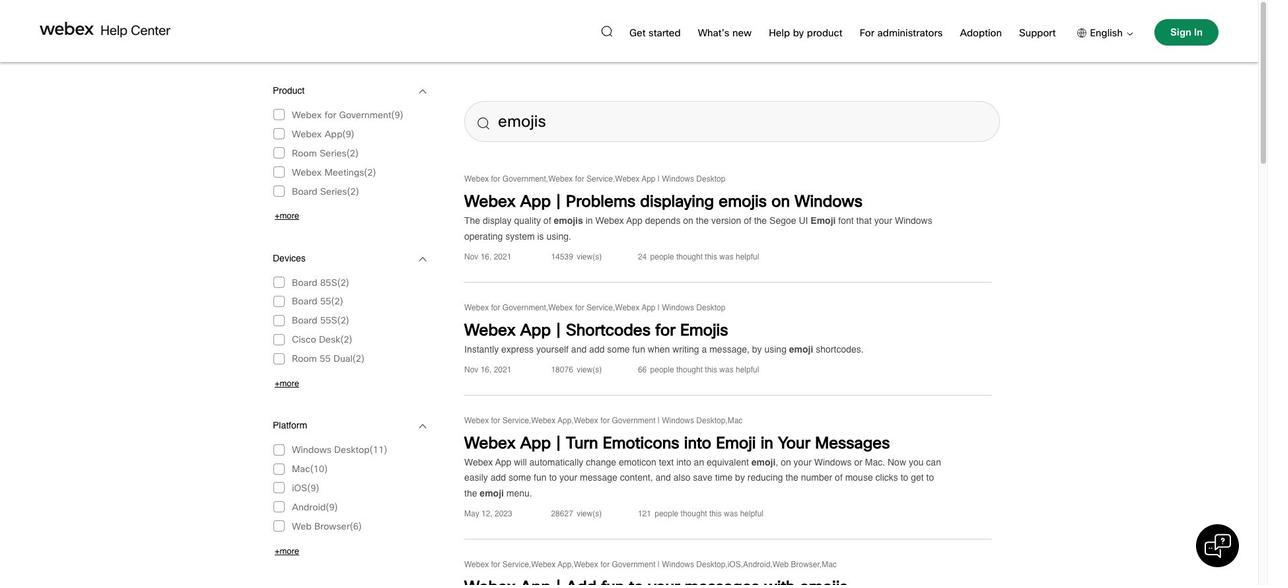 Task type: describe. For each thing, give the bounding box(es) containing it.
search-input field
[[465, 101, 1001, 142]]

2 arrow down image from the top
[[419, 418, 427, 435]]

1 arrow down image from the top
[[419, 251, 427, 267]]

arrow image
[[1123, 32, 1134, 36]]



Task type: locate. For each thing, give the bounding box(es) containing it.
chat help image
[[1205, 533, 1232, 560]]

webex logo image
[[40, 22, 94, 35]]

search icon image
[[601, 25, 613, 37], [478, 118, 490, 130]]

0 horizontal spatial search icon image
[[478, 118, 490, 130]]

total results 14 element
[[465, 162, 993, 586]]

0 vertical spatial search icon image
[[601, 25, 613, 37]]

1 vertical spatial arrow down image
[[419, 418, 427, 435]]

0 vertical spatial arrow down image
[[419, 251, 427, 267]]

arrow down image
[[419, 251, 427, 267], [419, 418, 427, 435]]

arrow down image
[[419, 83, 427, 100]]

1 horizontal spatial search icon image
[[601, 25, 613, 37]]

1 vertical spatial search icon image
[[478, 118, 490, 130]]



Task type: vqa. For each thing, say whether or not it's contained in the screenshot.
the join a meeting image
no



